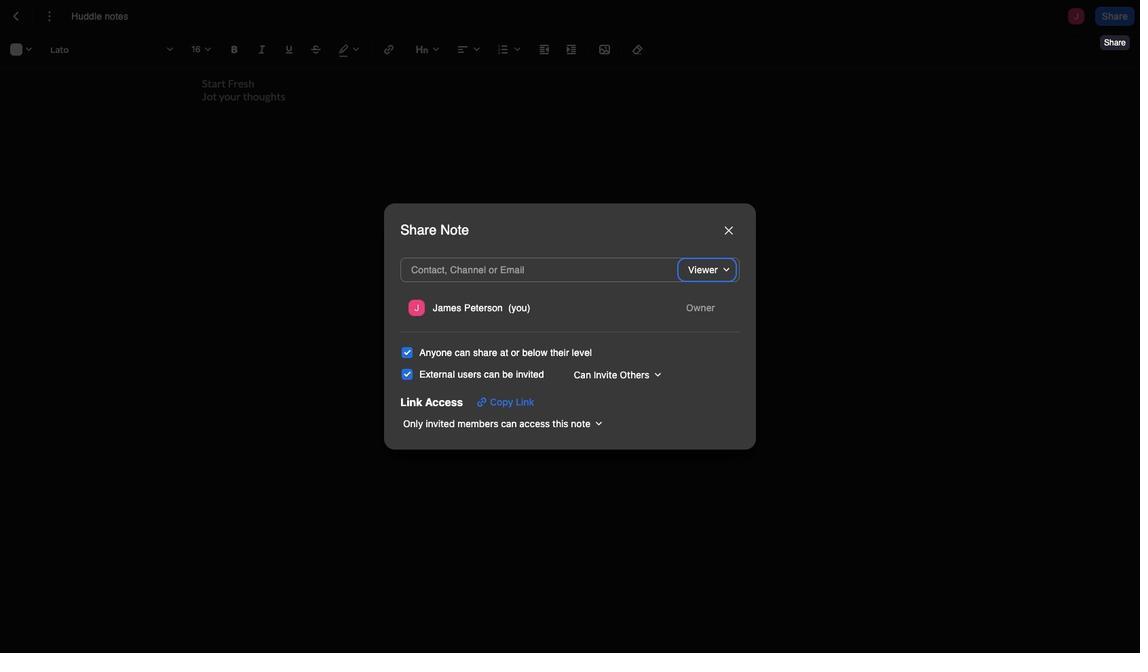 Task type: vqa. For each thing, say whether or not it's contained in the screenshot.
Laboratory Report element
no



Task type: describe. For each thing, give the bounding box(es) containing it.
bold image
[[227, 41, 243, 58]]

underline image
[[281, 41, 297, 58]]

1 vertical spatial permission image
[[678, 299, 732, 318]]

link image
[[381, 41, 397, 58]]

increase indent image
[[564, 41, 580, 58]]

all notes image
[[8, 8, 24, 24]]

clear style image
[[630, 41, 646, 58]]



Task type: locate. For each thing, give the bounding box(es) containing it.
close image
[[725, 227, 733, 235], [725, 227, 733, 235]]

dialog
[[384, 204, 756, 450], [384, 204, 756, 450]]

copy link image
[[474, 394, 490, 411], [474, 394, 490, 411]]

james peterson image
[[409, 300, 425, 317], [409, 300, 425, 317]]

insert image image
[[597, 41, 613, 58]]

decrease indent image
[[536, 41, 553, 58]]

italic image
[[254, 41, 270, 58]]

tooltip
[[1099, 26, 1132, 52]]

permission image
[[684, 261, 735, 280], [678, 299, 732, 318]]

None text field
[[71, 9, 142, 23]]

Contact, Channel or Email text field
[[409, 261, 650, 280]]

strikethrough image
[[308, 41, 325, 58]]

menu item
[[406, 296, 735, 321], [406, 296, 735, 321]]

None field
[[680, 261, 735, 280], [678, 299, 732, 318], [401, 415, 607, 434], [680, 261, 735, 280], [678, 299, 732, 318], [401, 415, 607, 434]]

permission element
[[678, 299, 732, 318]]

0 vertical spatial permission image
[[684, 261, 735, 280]]



